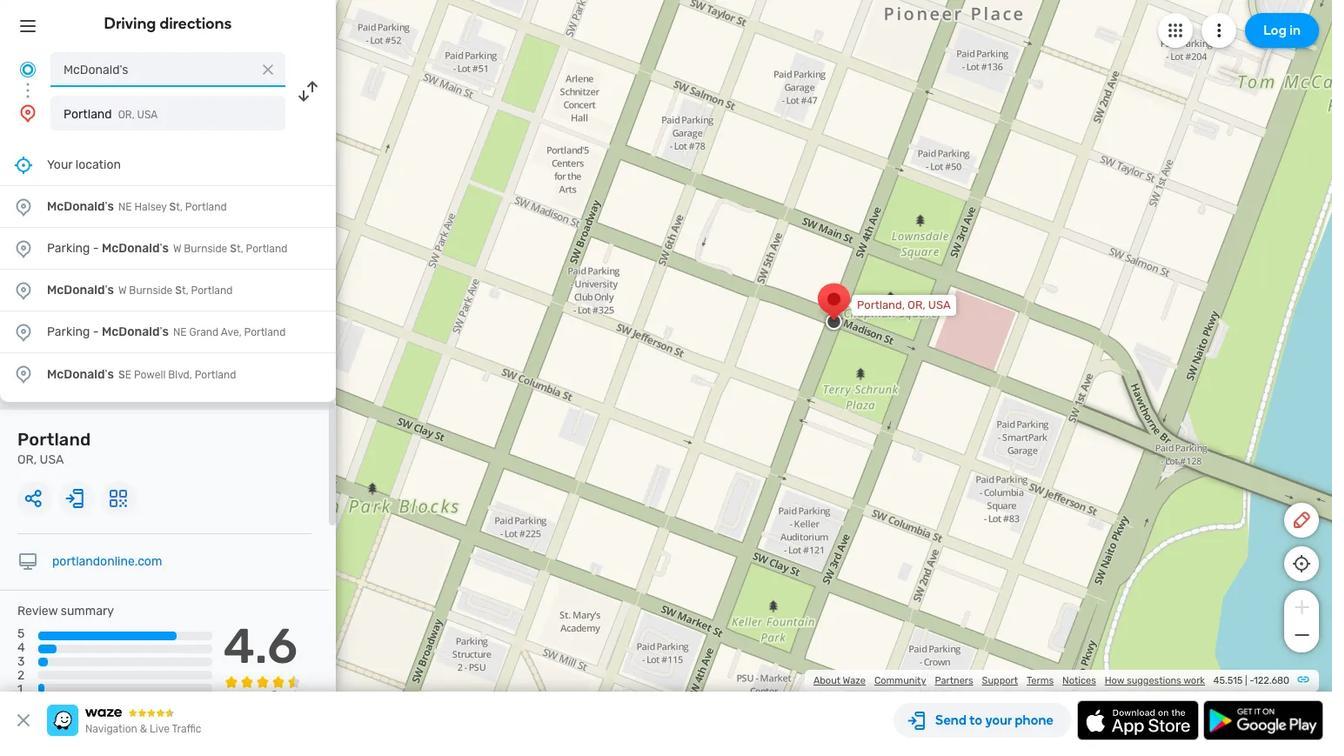 Task type: describe. For each thing, give the bounding box(es) containing it.
0 horizontal spatial x image
[[13, 710, 34, 731]]

3 option from the top
[[0, 270, 336, 312]]

0 vertical spatial x image
[[259, 61, 277, 78]]

navigation
[[85, 723, 137, 735]]

4 option from the top
[[0, 312, 336, 353]]

5 option from the top
[[0, 353, 336, 395]]

zoom in image
[[1291, 597, 1313, 618]]

partners link
[[935, 675, 974, 687]]

review
[[17, 604, 58, 619]]

pencil image
[[1292, 510, 1312, 531]]

1 vertical spatial portland
[[17, 429, 91, 450]]

work
[[1184, 675, 1205, 687]]

2 vertical spatial usa
[[40, 453, 64, 467]]

support
[[982, 675, 1018, 687]]

review summary
[[17, 604, 114, 619]]

4.6
[[223, 618, 298, 675]]

0 vertical spatial location image
[[17, 103, 38, 124]]

terms link
[[1027, 675, 1054, 687]]

traffic
[[172, 723, 201, 735]]

Choose starting point text field
[[50, 52, 285, 87]]

waze
[[843, 675, 866, 687]]

community link
[[875, 675, 926, 687]]

5 4 3 2 1
[[17, 627, 25, 698]]

terms
[[1027, 675, 1054, 687]]

-
[[1250, 675, 1254, 687]]

122.680
[[1254, 675, 1290, 687]]

summary
[[61, 604, 114, 619]]

suggestions
[[1127, 675, 1182, 687]]

notices link
[[1063, 675, 1096, 687]]

community
[[875, 675, 926, 687]]

support link
[[982, 675, 1018, 687]]

0 horizontal spatial or,
[[17, 453, 37, 467]]

zoom out image
[[1291, 625, 1313, 646]]

link image
[[1297, 673, 1311, 687]]

portlandonline.com link
[[52, 554, 162, 569]]

5
[[17, 627, 25, 641]]

about waze community partners support terms notices how suggestions work 45.515 | -122.680
[[814, 675, 1290, 687]]

computer image
[[17, 552, 38, 573]]

2 option from the top
[[0, 228, 336, 270]]



Task type: locate. For each thing, give the bounding box(es) containing it.
1 vertical spatial location image
[[13, 322, 34, 342]]

location image
[[13, 196, 34, 217], [13, 322, 34, 342], [13, 364, 34, 385]]

2 horizontal spatial or,
[[908, 299, 926, 312]]

45.515
[[1214, 675, 1243, 687]]

1 horizontal spatial usa
[[137, 109, 158, 121]]

driving directions
[[104, 14, 232, 33]]

portlandonline.com
[[52, 554, 162, 569]]

portland, or, usa
[[857, 299, 951, 312]]

1 horizontal spatial or,
[[118, 109, 135, 121]]

0 vertical spatial location image
[[13, 196, 34, 217]]

1 vertical spatial x image
[[13, 710, 34, 731]]

3
[[17, 655, 25, 670]]

2 vertical spatial location image
[[13, 364, 34, 385]]

usa
[[137, 109, 158, 121], [928, 299, 951, 312], [40, 453, 64, 467]]

0 vertical spatial usa
[[137, 109, 158, 121]]

partners
[[935, 675, 974, 687]]

1 vertical spatial or,
[[908, 299, 926, 312]]

2 horizontal spatial usa
[[928, 299, 951, 312]]

1 vertical spatial portland or, usa
[[17, 429, 91, 467]]

notices
[[1063, 675, 1096, 687]]

how suggestions work link
[[1105, 675, 1205, 687]]

1 location image from the top
[[13, 196, 34, 217]]

location image for first option from the top
[[13, 196, 34, 217]]

about waze link
[[814, 675, 866, 687]]

option
[[0, 186, 336, 228], [0, 228, 336, 270], [0, 270, 336, 312], [0, 312, 336, 353], [0, 353, 336, 395]]

1
[[17, 683, 23, 698]]

0 vertical spatial or,
[[118, 109, 135, 121]]

location image
[[17, 103, 38, 124], [13, 238, 34, 259], [13, 280, 34, 301]]

1 option from the top
[[0, 186, 336, 228]]

directions
[[160, 14, 232, 33]]

current location image
[[17, 59, 38, 80]]

or,
[[118, 109, 135, 121], [908, 299, 926, 312], [17, 453, 37, 467]]

|
[[1245, 675, 1248, 687]]

driving
[[104, 14, 156, 33]]

navigation & live traffic
[[85, 723, 201, 735]]

x image
[[259, 61, 277, 78], [13, 710, 34, 731]]

3 location image from the top
[[13, 364, 34, 385]]

2 vertical spatial or,
[[17, 453, 37, 467]]

list box
[[0, 144, 336, 402]]

1 vertical spatial usa
[[928, 299, 951, 312]]

how
[[1105, 675, 1125, 687]]

0 vertical spatial portland or, usa
[[64, 107, 158, 122]]

0 vertical spatial portland
[[64, 107, 112, 122]]

recenter image
[[13, 154, 34, 175]]

&
[[140, 723, 147, 735]]

portland
[[64, 107, 112, 122], [17, 429, 91, 450]]

about
[[814, 675, 841, 687]]

4
[[17, 641, 25, 655]]

1 horizontal spatial x image
[[259, 61, 277, 78]]

live
[[150, 723, 170, 735]]

1 vertical spatial location image
[[13, 238, 34, 259]]

2
[[17, 669, 25, 684]]

2 vertical spatial location image
[[13, 280, 34, 301]]

location image for 1st option from the bottom of the page
[[13, 364, 34, 385]]

portland or, usa
[[64, 107, 158, 122], [17, 429, 91, 467]]

location image for 2nd option from the bottom
[[13, 322, 34, 342]]

2 location image from the top
[[13, 322, 34, 342]]

portland,
[[857, 299, 905, 312]]

0 horizontal spatial usa
[[40, 453, 64, 467]]



Task type: vqa. For each thing, say whether or not it's contained in the screenshot.
Portland, OR, USA
yes



